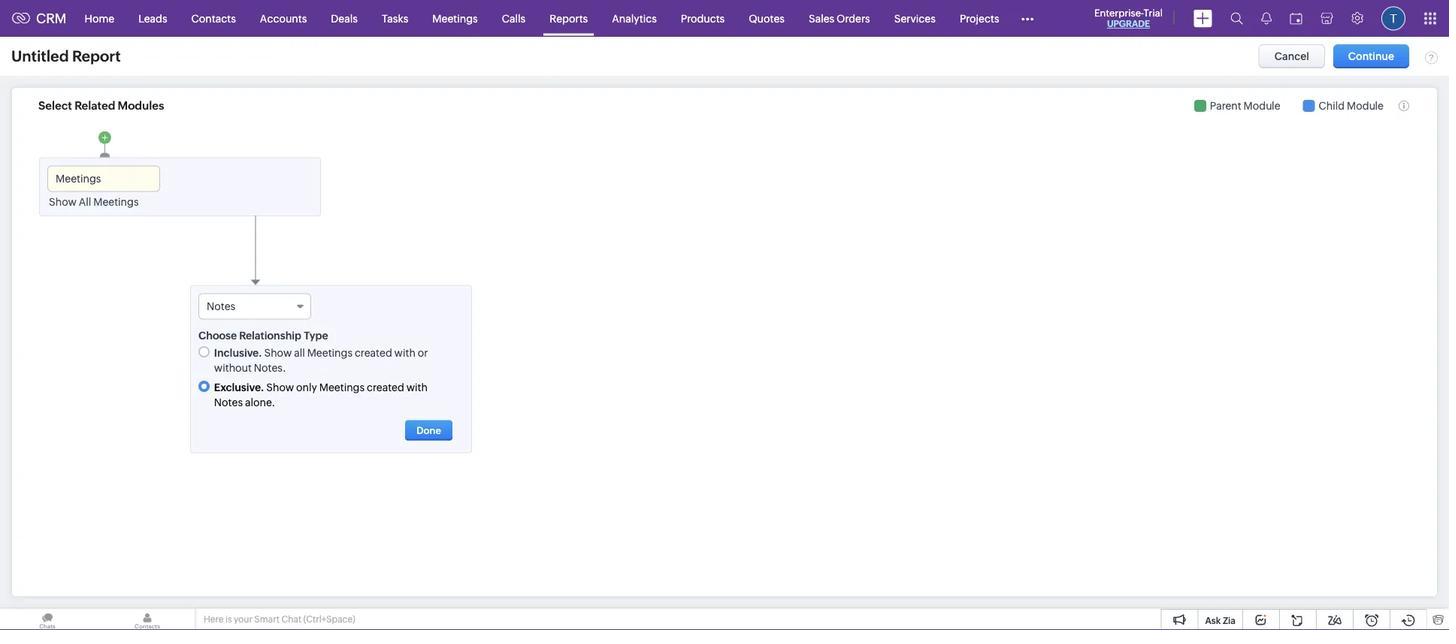 Task type: locate. For each thing, give the bounding box(es) containing it.
services
[[894, 12, 936, 24]]

meetings left calls
[[432, 12, 478, 24]]

accounts
[[260, 12, 307, 24]]

reports
[[550, 12, 588, 24]]

notes up choose
[[207, 300, 235, 312]]

None field
[[47, 166, 160, 192]]

created inside show all meetings created with or without notes.
[[355, 347, 392, 359]]

show left all
[[49, 196, 77, 208]]

relationship
[[239, 329, 302, 342]]

module right child at right
[[1347, 100, 1384, 112]]

1 vertical spatial with
[[406, 381, 428, 393]]

calls
[[502, 12, 526, 24]]

products link
[[669, 0, 737, 36]]

show only meetings created with notes alone.
[[214, 381, 428, 408]]

enterprise-trial upgrade
[[1095, 7, 1163, 29]]

2 vertical spatial show
[[266, 381, 294, 393]]

search element
[[1222, 0, 1252, 37]]

show inside show only meetings created with notes alone.
[[266, 381, 294, 393]]

created left "or"
[[355, 347, 392, 359]]

home
[[85, 12, 114, 24]]

Notes field
[[198, 294, 311, 320]]

home link
[[73, 0, 126, 36]]

signals element
[[1252, 0, 1281, 37]]

notes down "exclusive."
[[214, 396, 243, 408]]

meetings
[[432, 12, 478, 24], [93, 196, 139, 208], [307, 347, 353, 359], [319, 381, 365, 393]]

upgrade
[[1107, 19, 1150, 29]]

projects
[[960, 12, 999, 24]]

parent module
[[1210, 100, 1281, 112]]

sales
[[809, 12, 835, 24]]

module right parent
[[1244, 100, 1281, 112]]

with for show all meetings created with or without notes.
[[394, 347, 416, 359]]

without
[[214, 362, 252, 374]]

child
[[1319, 100, 1345, 112]]

0 vertical spatial show
[[49, 196, 77, 208]]

with inside show only meetings created with notes alone.
[[406, 381, 428, 393]]

show up notes.
[[264, 347, 292, 359]]

meetings inside show all meetings created with or without notes.
[[307, 347, 353, 359]]

sales orders
[[809, 12, 870, 24]]

with left "or"
[[394, 347, 416, 359]]

search image
[[1231, 12, 1243, 25]]

notes
[[207, 300, 235, 312], [214, 396, 243, 408]]

untitled report
[[11, 48, 121, 65]]

module
[[1244, 100, 1281, 112], [1347, 100, 1384, 112]]

contacts image
[[100, 610, 195, 631]]

products
[[681, 12, 725, 24]]

all
[[79, 196, 91, 208]]

chats image
[[0, 610, 95, 631]]

ask zia
[[1205, 616, 1236, 626]]

is
[[225, 615, 232, 625]]

zia
[[1223, 616, 1236, 626]]

modules
[[118, 99, 164, 112]]

meetings inside show only meetings created with notes alone.
[[319, 381, 365, 393]]

1 module from the left
[[1244, 100, 1281, 112]]

meetings down type
[[307, 347, 353, 359]]

1 vertical spatial show
[[264, 347, 292, 359]]

meetings down show all meetings created with or without notes.
[[319, 381, 365, 393]]

select related modules
[[38, 99, 164, 112]]

meetings for show all meetings
[[93, 196, 139, 208]]

child module
[[1319, 100, 1384, 112]]

contacts
[[191, 12, 236, 24]]

with inside show all meetings created with or without notes.
[[394, 347, 416, 359]]

done button
[[405, 420, 453, 441]]

0 vertical spatial notes
[[207, 300, 235, 312]]

with
[[394, 347, 416, 359], [406, 381, 428, 393]]

deals
[[331, 12, 358, 24]]

notes inside show only meetings created with notes alone.
[[214, 396, 243, 408]]

show for all
[[264, 347, 292, 359]]

meetings right all
[[93, 196, 139, 208]]

0 horizontal spatial module
[[1244, 100, 1281, 112]]

alone.
[[245, 396, 275, 408]]

created down show all meetings created with or without notes.
[[367, 381, 404, 393]]

show for only
[[266, 381, 294, 393]]

continue
[[1349, 50, 1395, 62]]

calls link
[[490, 0, 538, 36]]

created inside show only meetings created with notes alone.
[[367, 381, 404, 393]]

with for show only meetings created with notes alone.
[[406, 381, 428, 393]]

here
[[204, 615, 224, 625]]

1 vertical spatial created
[[367, 381, 404, 393]]

created
[[355, 347, 392, 359], [367, 381, 404, 393]]

profile image
[[1382, 6, 1406, 30]]

notes.
[[254, 362, 286, 374]]

show down notes.
[[266, 381, 294, 393]]

cancel button
[[1259, 44, 1325, 68]]

crm
[[36, 11, 67, 26]]

show
[[49, 196, 77, 208], [264, 347, 292, 359], [266, 381, 294, 393]]

0 vertical spatial created
[[355, 347, 392, 359]]

1 vertical spatial notes
[[214, 396, 243, 408]]

select
[[38, 99, 72, 112]]

leads link
[[126, 0, 179, 36]]

choose
[[198, 329, 237, 342]]

2 module from the left
[[1347, 100, 1384, 112]]

show inside show all meetings created with or without notes.
[[264, 347, 292, 359]]

0 vertical spatial with
[[394, 347, 416, 359]]

with down "or"
[[406, 381, 428, 393]]

analytics link
[[600, 0, 669, 36]]

1 horizontal spatial module
[[1347, 100, 1384, 112]]

Other Modules field
[[1011, 6, 1044, 30]]



Task type: describe. For each thing, give the bounding box(es) containing it.
module for child module
[[1347, 100, 1384, 112]]

services link
[[882, 0, 948, 36]]

create menu element
[[1185, 0, 1222, 36]]

chat
[[281, 615, 302, 625]]

created for show only meetings created with notes alone.
[[367, 381, 404, 393]]

sales orders link
[[797, 0, 882, 36]]

leads
[[138, 12, 167, 24]]

type
[[304, 329, 328, 342]]

deals link
[[319, 0, 370, 36]]

all
[[294, 347, 305, 359]]

choose relationship type
[[198, 329, 328, 342]]

notes inside field
[[207, 300, 235, 312]]

contacts link
[[179, 0, 248, 36]]

(ctrl+space)
[[303, 615, 355, 625]]

here is your smart chat (ctrl+space)
[[204, 615, 355, 625]]

calendar image
[[1290, 12, 1303, 24]]

signals image
[[1261, 12, 1272, 25]]

projects link
[[948, 0, 1011, 36]]

done
[[417, 425, 441, 436]]

orders
[[837, 12, 870, 24]]

quotes link
[[737, 0, 797, 36]]

module for parent module
[[1244, 100, 1281, 112]]

meetings for show all meetings created with or without notes.
[[307, 347, 353, 359]]

parent
[[1210, 100, 1242, 112]]

report
[[72, 48, 121, 65]]

related
[[75, 99, 115, 112]]

created for show all meetings created with or without notes.
[[355, 347, 392, 359]]

reports link
[[538, 0, 600, 36]]

enterprise-
[[1095, 7, 1144, 18]]

show all meetings
[[49, 196, 139, 208]]

tasks link
[[370, 0, 420, 36]]

trial
[[1144, 7, 1163, 18]]

untitled
[[11, 48, 69, 65]]

meetings for show only meetings created with notes alone.
[[319, 381, 365, 393]]

quotes
[[749, 12, 785, 24]]

crm link
[[12, 11, 67, 26]]

accounts link
[[248, 0, 319, 36]]

your
[[234, 615, 253, 625]]

show all meetings created with or without notes.
[[214, 347, 428, 374]]

analytics
[[612, 12, 657, 24]]

smart
[[254, 615, 280, 625]]

show for all
[[49, 196, 77, 208]]

or
[[418, 347, 428, 359]]

profile element
[[1373, 0, 1415, 36]]

create menu image
[[1194, 9, 1213, 27]]

exclusive.
[[214, 381, 264, 393]]

tasks
[[382, 12, 408, 24]]

ask
[[1205, 616, 1221, 626]]

meetings link
[[420, 0, 490, 36]]

continue button
[[1333, 44, 1410, 68]]

cancel
[[1275, 50, 1310, 62]]

inclusive.
[[214, 347, 262, 359]]

only
[[296, 381, 317, 393]]



Task type: vqa. For each thing, say whether or not it's contained in the screenshot.
INTEGRATION,
no



